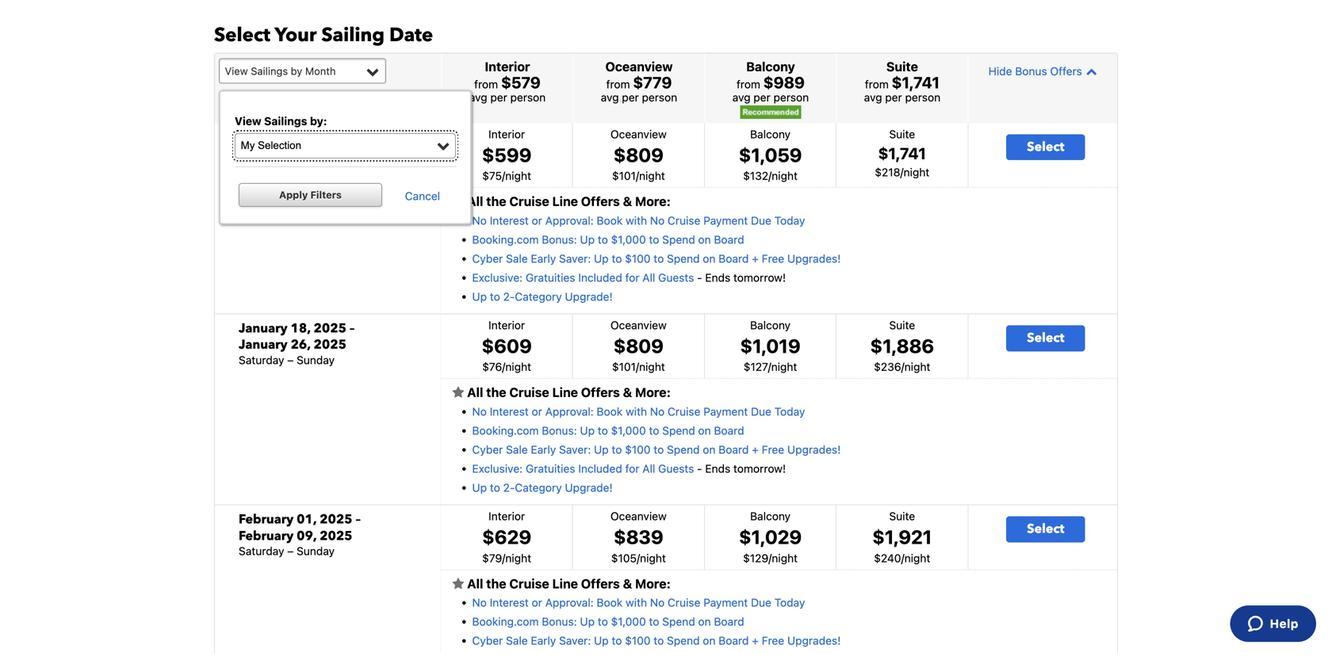 Task type: locate. For each thing, give the bounding box(es) containing it.
3 cyber sale early saver: up to $100 to spend on board + free upgrades! link from the top
[[472, 634, 841, 647]]

booking.com bonus: up to $1,000 to spend on board link for $629
[[472, 615, 744, 628]]

tomorrow! up $1,029
[[733, 462, 786, 475]]

bonus: for no interest or approval: book with no cruise payment due today booking.com bonus: up to $1,000 to spend on board cyber sale early saver: up to $100 to spend on board + free upgrades!
[[542, 615, 577, 628]]

1 exclusive: gratuities included for all guests link from the top
[[472, 271, 694, 284]]

1 with from the top
[[626, 214, 647, 227]]

saver: inside the no interest or approval: book with no cruise payment due today booking.com bonus: up to $1,000 to spend on board cyber sale early saver: up to $100 to spend on board + free upgrades! exclusive: gratuities included for all guests -                   ends tomorrow! up to 2-category upgrade!
[[559, 443, 591, 456]]

1 sale from the top
[[506, 252, 528, 265]]

due down $132
[[751, 214, 771, 227]]

2 vertical spatial book
[[597, 596, 623, 609]]

spend
[[662, 233, 695, 246], [667, 252, 700, 265], [662, 424, 695, 437], [667, 443, 700, 456], [662, 615, 695, 628], [667, 634, 700, 647]]

1 vertical spatial -
[[697, 462, 702, 475]]

early
[[531, 252, 556, 265], [531, 443, 556, 456], [531, 634, 556, 647]]

avg inside balcony from $989 avg per person
[[732, 91, 751, 104]]

from for $1,741
[[865, 78, 889, 91]]

no interest or approval: book with no cruise payment due today booking.com bonus: up to $1,000 to spend on board cyber sale early saver: up to $100 to spend on board + free upgrades!
[[472, 596, 841, 647]]

2 free from the top
[[762, 443, 784, 456]]

bonus:
[[542, 233, 577, 246], [542, 424, 577, 437], [542, 615, 577, 628]]

early inside all the cruise line offers & more: no interest or approval: book with no cruise payment due today booking.com bonus: up to $1,000 to spend on board cyber sale early saver: up to $100 to spend on board + free upgrades! exclusive: gratuities included for all guests -                   ends tomorrow! up to 2-category upgrade!
[[531, 252, 556, 265]]

payment
[[703, 214, 748, 227], [703, 405, 748, 418], [703, 596, 748, 609]]

1 vertical spatial booking.com
[[472, 424, 539, 437]]

ends inside the no interest or approval: book with no cruise payment due today booking.com bonus: up to $1,000 to spend on board cyber sale early saver: up to $100 to spend on board + free upgrades! exclusive: gratuities included for all guests -                   ends tomorrow! up to 2-category upgrade!
[[705, 462, 730, 475]]

balcony for $1,029
[[750, 510, 791, 523]]

saturday left "26,"
[[239, 354, 284, 367]]

1 vertical spatial bonus:
[[542, 424, 577, 437]]

$79
[[482, 552, 502, 565]]

+ inside the no interest or approval: book with no cruise payment due today booking.com bonus: up to $1,000 to spend on board cyber sale early saver: up to $100 to spend on board + free upgrades! exclusive: gratuities included for all guests -                   ends tomorrow! up to 2-category upgrade!
[[752, 443, 759, 456]]

due for no interest or approval: book with no cruise payment due today booking.com bonus: up to $1,000 to spend on board cyber sale early saver: up to $100 to spend on board + free upgrades!
[[751, 596, 771, 609]]

2 or from the top
[[532, 405, 542, 418]]

category up the "$629"
[[515, 481, 562, 494]]

3 bonus: from the top
[[542, 615, 577, 628]]

2 for from the top
[[625, 462, 639, 475]]

sailing list element
[[215, 123, 1117, 653]]

1 vertical spatial select link
[[1006, 326, 1085, 352]]

1 vertical spatial approval:
[[545, 405, 594, 418]]

$1,921
[[872, 526, 932, 548]]

saver: inside 'no interest or approval: book with no cruise payment due today booking.com bonus: up to $1,000 to spend on board cyber sale early saver: up to $100 to spend on board + free upgrades!'
[[559, 634, 591, 647]]

avg left $579
[[469, 91, 487, 104]]

1 vertical spatial upgrades!
[[787, 443, 841, 456]]

2 vertical spatial $1,000
[[611, 615, 646, 628]]

1 more: from the top
[[635, 194, 671, 209]]

balcony up "$1,019"
[[750, 319, 791, 332]]

0 vertical spatial today
[[774, 214, 805, 227]]

0 vertical spatial for
[[625, 271, 639, 284]]

3 & from the top
[[623, 576, 632, 591]]

1 february from the top
[[239, 511, 294, 528]]

0 vertical spatial with
[[626, 214, 647, 227]]

or inside all the cruise line offers & more: no interest or approval: book with no cruise payment due today booking.com bonus: up to $1,000 to spend on board cyber sale early saver: up to $100 to spend on board + free upgrades! exclusive: gratuities included for all guests -                   ends tomorrow! up to 2-category upgrade!
[[532, 214, 542, 227]]

1 vertical spatial with
[[626, 405, 647, 418]]

0 vertical spatial bonus:
[[542, 233, 577, 246]]

cyber sale early saver: up to $100 to spend on board + free upgrades! link for $1,059
[[472, 252, 841, 265]]

2 upgrade! from the top
[[565, 481, 613, 494]]

saturday inside february 01, 2025 – february 09, 2025 saturday – sunday
[[239, 545, 284, 558]]

oceanview $839 $105 / night
[[611, 510, 667, 565]]

$75
[[482, 169, 502, 182]]

$101 for $599
[[612, 169, 636, 182]]

view left by
[[225, 65, 248, 77]]

line
[[552, 194, 578, 209], [552, 385, 578, 400], [552, 576, 578, 591]]

free for no interest or approval: book with no cruise payment due today booking.com bonus: up to $1,000 to spend on board cyber sale early saver: up to $100 to spend on board + free upgrades!
[[762, 634, 784, 647]]

$100 for no interest or approval: book with no cruise payment due today booking.com bonus: up to $1,000 to spend on board cyber sale early saver: up to $100 to spend on board + free upgrades!
[[625, 634, 651, 647]]

interest down $79
[[490, 596, 529, 609]]

suite inside suite $1,741 $218 / night
[[889, 128, 915, 141]]

from up suite $1,741 $218 / night
[[865, 78, 889, 91]]

by
[[291, 65, 302, 77]]

0 vertical spatial 2-
[[503, 290, 515, 303]]

interior inside interior $609 $76 / night
[[489, 319, 525, 332]]

+
[[752, 252, 759, 265], [752, 443, 759, 456], [752, 634, 759, 647]]

3 or from the top
[[532, 596, 542, 609]]

0 vertical spatial $100
[[625, 252, 651, 265]]

no interest or approval: book with no cruise payment due today link
[[472, 214, 805, 227], [472, 405, 805, 418], [472, 596, 805, 609]]

0 vertical spatial saturday
[[239, 162, 284, 176]]

0 vertical spatial sale
[[506, 252, 528, 265]]

february left 09,
[[239, 528, 294, 545]]

exclusive: inside the no interest or approval: book with no cruise payment due today booking.com bonus: up to $1,000 to spend on board cyber sale early saver: up to $100 to spend on board + free upgrades! exclusive: gratuities included for all guests -                   ends tomorrow! up to 2-category upgrade!
[[472, 462, 523, 475]]

2025 right 18, in the left of the page
[[314, 320, 346, 337]]

2 cyber from the top
[[472, 443, 503, 456]]

1 vertical spatial view
[[235, 114, 261, 128]]

cruise inside 'no interest or approval: book with no cruise payment due today booking.com bonus: up to $1,000 to spend on board cyber sale early saver: up to $100 to spend on board + free upgrades!'
[[668, 596, 700, 609]]

0 vertical spatial cyber sale early saver: up to $100 to spend on board + free upgrades! link
[[472, 252, 841, 265]]

$809
[[614, 144, 664, 166], [614, 335, 664, 357]]

due down "$129"
[[751, 596, 771, 609]]

or for no interest or approval: book with no cruise payment due today booking.com bonus: up to $1,000 to spend on board cyber sale early saver: up to $100 to spend on board + free upgrades!
[[532, 596, 542, 609]]

booking.com inside 'no interest or approval: book with no cruise payment due today booking.com bonus: up to $1,000 to spend on board cyber sale early saver: up to $100 to spend on board + free upgrades!'
[[472, 615, 539, 628]]

3 $100 from the top
[[625, 634, 651, 647]]

suite inside suite $1,921 $240 / night
[[889, 510, 915, 523]]

upgrades! for no interest or approval: book with no cruise payment due today booking.com bonus: up to $1,000 to spend on board cyber sale early saver: up to $100 to spend on board + free upgrades! exclusive: gratuities included for all guests -                   ends tomorrow! up to 2-category upgrade!
[[787, 443, 841, 456]]

0 vertical spatial &
[[623, 194, 632, 209]]

0 vertical spatial $1,000
[[611, 233, 646, 246]]

3 payment from the top
[[703, 596, 748, 609]]

view up january 04, 2025 – january 12, 2025 saturday – sunday
[[235, 114, 261, 128]]

3 today from the top
[[774, 596, 805, 609]]

night
[[904, 166, 930, 179], [505, 169, 531, 182], [639, 169, 665, 182], [772, 169, 798, 182], [505, 361, 531, 374], [639, 361, 665, 374], [771, 361, 797, 374], [904, 361, 930, 374], [505, 552, 531, 565], [640, 552, 666, 565], [772, 552, 798, 565], [904, 552, 930, 565]]

saturday
[[239, 162, 284, 176], [239, 354, 284, 367], [239, 545, 284, 558]]

avg left $779
[[601, 91, 619, 104]]

person inside 'oceanview from $779 avg per person'
[[642, 91, 677, 104]]

cyber inside all the cruise line offers & more: no interest or approval: book with no cruise payment due today booking.com bonus: up to $1,000 to spend on board cyber sale early saver: up to $100 to spend on board + free upgrades! exclusive: gratuities included for all guests -                   ends tomorrow! up to 2-category upgrade!
[[472, 252, 503, 265]]

1 exclusive: from the top
[[472, 271, 523, 284]]

view for view sailings by:
[[235, 114, 261, 128]]

bonus: inside the no interest or approval: book with no cruise payment due today booking.com bonus: up to $1,000 to spend on board cyber sale early saver: up to $100 to spend on board + free upgrades! exclusive: gratuities included for all guests -                   ends tomorrow! up to 2-category upgrade!
[[542, 424, 577, 437]]

1 vertical spatial saturday
[[239, 354, 284, 367]]

1 the from the top
[[486, 194, 506, 209]]

per for $779
[[622, 91, 639, 104]]

sunday down 18, in the left of the page
[[297, 354, 335, 367]]

balcony inside the balcony $1,059 $132 / night
[[750, 128, 791, 141]]

oceanview for $1,019
[[611, 319, 667, 332]]

1 vertical spatial due
[[751, 405, 771, 418]]

2 the from the top
[[486, 385, 506, 400]]

$1,741 inside suite from $1,741 avg per person
[[892, 73, 940, 91]]

balcony up $1,029
[[750, 510, 791, 523]]

per for $989
[[754, 91, 771, 104]]

0 vertical spatial book
[[597, 214, 623, 227]]

cyber sale early saver: up to $100 to spend on board + free upgrades! link
[[472, 252, 841, 265], [472, 443, 841, 456], [472, 634, 841, 647]]

2 category from the top
[[515, 481, 562, 494]]

up to 2-category upgrade! link for $609
[[472, 481, 613, 494]]

up to 2-category upgrade! link up $609
[[472, 290, 613, 303]]

1 tomorrow! from the top
[[733, 271, 786, 284]]

0 vertical spatial select link
[[1006, 134, 1085, 160]]

1 approval: from the top
[[545, 214, 594, 227]]

from inside interior from $579 avg per person
[[474, 78, 498, 91]]

3 cyber from the top
[[472, 634, 503, 647]]

/ inside suite $1,886 $236 / night
[[901, 361, 904, 374]]

– right 18, in the left of the page
[[350, 320, 355, 337]]

with
[[626, 214, 647, 227], [626, 405, 647, 418], [626, 596, 647, 609]]

no
[[472, 214, 487, 227], [650, 214, 665, 227], [472, 405, 487, 418], [650, 405, 665, 418], [472, 596, 487, 609], [650, 596, 665, 609]]

2 vertical spatial line
[[552, 576, 578, 591]]

2 booking.com from the top
[[472, 424, 539, 437]]

2-
[[503, 290, 515, 303], [503, 481, 515, 494]]

view
[[225, 65, 248, 77], [235, 114, 261, 128]]

2 - from the top
[[697, 462, 702, 475]]

26,
[[291, 336, 310, 354]]

1 vertical spatial tomorrow!
[[733, 462, 786, 475]]

today for no interest or approval: book with no cruise payment due today booking.com bonus: up to $1,000 to spend on board cyber sale early saver: up to $100 to spend on board + free upgrades!
[[774, 596, 805, 609]]

0 vertical spatial ends
[[705, 271, 730, 284]]

1 vertical spatial +
[[752, 443, 759, 456]]

1 vertical spatial today
[[774, 405, 805, 418]]

2 approval: from the top
[[545, 405, 594, 418]]

3 saver: from the top
[[559, 634, 591, 647]]

book
[[597, 214, 623, 227], [597, 405, 623, 418], [597, 596, 623, 609]]

2 vertical spatial more:
[[635, 576, 671, 591]]

per for $579
[[490, 91, 507, 104]]

today down the balcony $1,059 $132 / night
[[774, 214, 805, 227]]

from inside suite from $1,741 avg per person
[[865, 78, 889, 91]]

2 sunday from the top
[[297, 354, 335, 367]]

& for $809
[[623, 385, 632, 400]]

cruise inside the no interest or approval: book with no cruise payment due today booking.com bonus: up to $1,000 to spend on board cyber sale early saver: up to $100 to spend on board + free upgrades! exclusive: gratuities included for all guests -                   ends tomorrow! up to 2-category upgrade!
[[668, 405, 700, 418]]

1 vertical spatial more:
[[635, 385, 671, 400]]

0 vertical spatial sailings
[[251, 65, 288, 77]]

booking.com down $79
[[472, 615, 539, 628]]

booking.com down the $75
[[472, 233, 539, 246]]

1 vertical spatial cyber
[[472, 443, 503, 456]]

1 vertical spatial booking.com bonus: up to $1,000 to spend on board link
[[472, 424, 744, 437]]

2 ends from the top
[[705, 462, 730, 475]]

/ inside suite $1,921 $240 / night
[[901, 552, 904, 565]]

guests
[[658, 271, 694, 284], [658, 462, 694, 475]]

early inside the no interest or approval: book with no cruise payment due today booking.com bonus: up to $1,000 to spend on board cyber sale early saver: up to $100 to spend on board + free upgrades! exclusive: gratuities included for all guests -                   ends tomorrow! up to 2-category upgrade!
[[531, 443, 556, 456]]

sale
[[506, 252, 528, 265], [506, 443, 528, 456], [506, 634, 528, 647]]

1 today from the top
[[774, 214, 805, 227]]

with inside 'no interest or approval: book with no cruise payment due today booking.com bonus: up to $1,000 to spend on board cyber sale early saver: up to $100 to spend on board + free upgrades!'
[[626, 596, 647, 609]]

1 sunday from the top
[[297, 162, 335, 176]]

the down the $75
[[486, 194, 506, 209]]

suite for $1,921
[[889, 510, 915, 523]]

$1,741 up $218
[[878, 144, 926, 162]]

interest down the $75
[[490, 214, 529, 227]]

select link for $1,921
[[1006, 517, 1085, 543]]

1 vertical spatial book
[[597, 405, 623, 418]]

3 upgrades! from the top
[[787, 634, 841, 647]]

approval: for no interest or approval: book with no cruise payment due today booking.com bonus: up to $1,000 to spend on board cyber sale early saver: up to $100 to spend on board + free upgrades! exclusive: gratuities included for all guests -                   ends tomorrow! up to 2-category upgrade!
[[545, 405, 594, 418]]

approval:
[[545, 214, 594, 227], [545, 405, 594, 418], [545, 596, 594, 609]]

0 vertical spatial upgrade!
[[565, 290, 613, 303]]

1 vertical spatial exclusive: gratuities included for all guests link
[[472, 462, 694, 475]]

upgrade! inside the no interest or approval: book with no cruise payment due today booking.com bonus: up to $1,000 to spend on board cyber sale early saver: up to $100 to spend on board + free upgrades! exclusive: gratuities included for all guests -                   ends tomorrow! up to 2-category upgrade!
[[565, 481, 613, 494]]

1 january from the top
[[239, 129, 287, 146]]

$1,000 for no interest or approval: book with no cruise payment due today booking.com bonus: up to $1,000 to spend on board cyber sale early saver: up to $100 to spend on board + free upgrades! exclusive: gratuities included for all guests -                   ends tomorrow! up to 2-category upgrade!
[[611, 424, 646, 437]]

1 person from the left
[[510, 91, 546, 104]]

2 sale from the top
[[506, 443, 528, 456]]

1 vertical spatial exclusive:
[[472, 462, 523, 475]]

1 vertical spatial ends
[[705, 462, 730, 475]]

apply filters link
[[239, 183, 382, 207]]

saturday for $609
[[239, 354, 284, 367]]

1 from from the left
[[474, 78, 498, 91]]

from inside balcony from $989 avg per person
[[737, 78, 760, 91]]

category up $609
[[515, 290, 562, 303]]

saturday up apply
[[239, 162, 284, 176]]

1 ends from the top
[[705, 271, 730, 284]]

upgrades! for no interest or approval: book with no cruise payment due today booking.com bonus: up to $1,000 to spend on board cyber sale early saver: up to $100 to spend on board + free upgrades!
[[787, 634, 841, 647]]

saturday left 09,
[[239, 545, 284, 558]]

2 vertical spatial due
[[751, 596, 771, 609]]

select
[[214, 22, 270, 48], [1027, 138, 1064, 156], [1027, 329, 1064, 347], [1027, 521, 1064, 538]]

guests inside the no interest or approval: book with no cruise payment due today booking.com bonus: up to $1,000 to spend on board cyber sale early saver: up to $100 to spend on board + free upgrades! exclusive: gratuities included for all guests -                   ends tomorrow! up to 2-category upgrade!
[[658, 462, 694, 475]]

today for no interest or approval: book with no cruise payment due today booking.com bonus: up to $1,000 to spend on board cyber sale early saver: up to $100 to spend on board + free upgrades! exclusive: gratuities included for all guests -                   ends tomorrow! up to 2-category upgrade!
[[774, 405, 805, 418]]

$100 for no interest or approval: book with no cruise payment due today booking.com bonus: up to $1,000 to spend on board cyber sale early saver: up to $100 to spend on board + free upgrades! exclusive: gratuities included for all guests -                   ends tomorrow! up to 2-category upgrade!
[[625, 443, 651, 456]]

2- up the "$629"
[[503, 481, 515, 494]]

1 saver: from the top
[[559, 252, 591, 265]]

approval: inside all the cruise line offers & more: no interest or approval: book with no cruise payment due today booking.com bonus: up to $1,000 to spend on board cyber sale early saver: up to $100 to spend on board + free upgrades! exclusive: gratuities included for all guests -                   ends tomorrow! up to 2-category upgrade!
[[545, 214, 594, 227]]

2 interest from the top
[[490, 405, 529, 418]]

interior for $599
[[489, 128, 525, 141]]

sunday up the apply filters
[[297, 162, 335, 176]]

cyber
[[472, 252, 503, 265], [472, 443, 503, 456], [472, 634, 503, 647]]

suite inside suite from $1,741 avg per person
[[886, 59, 918, 74]]

-
[[697, 271, 702, 284], [697, 462, 702, 475]]

$100 inside the no interest or approval: book with no cruise payment due today booking.com bonus: up to $1,000 to spend on board cyber sale early saver: up to $100 to spend on board + free upgrades! exclusive: gratuities included for all guests -                   ends tomorrow! up to 2-category upgrade!
[[625, 443, 651, 456]]

$100
[[625, 252, 651, 265], [625, 443, 651, 456], [625, 634, 651, 647]]

due down the "$127"
[[751, 405, 771, 418]]

2025 right "26,"
[[314, 336, 346, 354]]

exclusive: up $609
[[472, 271, 523, 284]]

1 vertical spatial $809
[[614, 335, 664, 357]]

0 vertical spatial saver:
[[559, 252, 591, 265]]

suite from $1,741 avg per person
[[864, 59, 941, 104]]

today
[[774, 214, 805, 227], [774, 405, 805, 418], [774, 596, 805, 609]]

avg up suite $1,741 $218 / night
[[864, 91, 882, 104]]

0 vertical spatial cyber
[[472, 252, 503, 265]]

night inside interior $629 $79 / night
[[505, 552, 531, 565]]

january 18, 2025 – january 26, 2025 saturday – sunday
[[239, 320, 355, 367]]

interest
[[490, 214, 529, 227], [490, 405, 529, 418], [490, 596, 529, 609]]

2 included from the top
[[578, 462, 622, 475]]

2 vertical spatial today
[[774, 596, 805, 609]]

1 vertical spatial for
[[625, 462, 639, 475]]

payment down $132
[[703, 214, 748, 227]]

$100 inside 'no interest or approval: book with no cruise payment due today booking.com bonus: up to $1,000 to spend on board cyber sale early saver: up to $100 to spend on board + free upgrades!'
[[625, 634, 651, 647]]

2 all the cruise line offers & more: from the top
[[464, 576, 671, 591]]

3 with from the top
[[626, 596, 647, 609]]

all the cruise line offers & more: for $629
[[464, 576, 671, 591]]

0 vertical spatial $809
[[614, 144, 664, 166]]

up
[[580, 233, 595, 246], [594, 252, 609, 265], [472, 290, 487, 303], [580, 424, 595, 437], [594, 443, 609, 456], [472, 481, 487, 494], [580, 615, 595, 628], [594, 634, 609, 647]]

upgrades! inside the no interest or approval: book with no cruise payment due today booking.com bonus: up to $1,000 to spend on board cyber sale early saver: up to $100 to spend on board + free upgrades! exclusive: gratuities included for all guests -                   ends tomorrow! up to 2-category upgrade!
[[787, 443, 841, 456]]

2 vertical spatial saturday
[[239, 545, 284, 558]]

3 due from the top
[[751, 596, 771, 609]]

from left $779
[[606, 78, 630, 91]]

2- inside all the cruise line offers & more: no interest or approval: book with no cruise payment due today booking.com bonus: up to $1,000 to spend on board cyber sale early saver: up to $100 to spend on board + free upgrades! exclusive: gratuities included for all guests -                   ends tomorrow! up to 2-category upgrade!
[[503, 290, 515, 303]]

0 vertical spatial approval:
[[545, 214, 594, 227]]

$1,741 inside suite $1,741 $218 / night
[[878, 144, 926, 162]]

2 vertical spatial sunday
[[297, 545, 335, 558]]

avg inside 'oceanview from $779 avg per person'
[[601, 91, 619, 104]]

sailings for by:
[[264, 114, 307, 128]]

cruise
[[509, 194, 549, 209], [668, 214, 700, 227], [509, 385, 549, 400], [668, 405, 700, 418], [509, 576, 549, 591], [668, 596, 700, 609]]

2 no interest or approval: book with no cruise payment due today link from the top
[[472, 405, 805, 418]]

3 free from the top
[[762, 634, 784, 647]]

sailings left by
[[251, 65, 288, 77]]

2 payment from the top
[[703, 405, 748, 418]]

1 vertical spatial the
[[486, 385, 506, 400]]

exclusive: gratuities included for all guests link
[[472, 271, 694, 284], [472, 462, 694, 475]]

sale inside 'no interest or approval: book with no cruise payment due today booking.com bonus: up to $1,000 to spend on board cyber sale early saver: up to $100 to spend on board + free upgrades!'
[[506, 634, 528, 647]]

2 $1,000 from the top
[[611, 424, 646, 437]]

0 vertical spatial more:
[[635, 194, 671, 209]]

4 avg from the left
[[864, 91, 882, 104]]

sunday inside february 01, 2025 – february 09, 2025 saturday – sunday
[[297, 545, 335, 558]]

$101
[[612, 169, 636, 182], [612, 361, 636, 374]]

$1,741 up suite $1,741 $218 / night
[[892, 73, 940, 91]]

2 $101 from the top
[[612, 361, 636, 374]]

night inside balcony $1,019 $127 / night
[[771, 361, 797, 374]]

1 vertical spatial guests
[[658, 462, 694, 475]]

/
[[900, 166, 904, 179], [502, 169, 505, 182], [636, 169, 639, 182], [768, 169, 772, 182], [502, 361, 505, 374], [636, 361, 639, 374], [768, 361, 771, 374], [901, 361, 904, 374], [502, 552, 505, 565], [637, 552, 640, 565], [769, 552, 772, 565], [901, 552, 904, 565]]

2 vertical spatial select link
[[1006, 517, 1085, 543]]

1 vertical spatial category
[[515, 481, 562, 494]]

2 from from the left
[[606, 78, 630, 91]]

2 upgrades! from the top
[[787, 443, 841, 456]]

1 bonus: from the top
[[542, 233, 577, 246]]

1 due from the top
[[751, 214, 771, 227]]

sunday inside january 04, 2025 – january 12, 2025 saturday – sunday
[[297, 162, 335, 176]]

2 more: from the top
[[635, 385, 671, 400]]

2 exclusive: from the top
[[472, 462, 523, 475]]

date
[[389, 22, 433, 48]]

2 vertical spatial payment
[[703, 596, 748, 609]]

0 vertical spatial view
[[225, 65, 248, 77]]

1 interest from the top
[[490, 214, 529, 227]]

$1,000
[[611, 233, 646, 246], [611, 424, 646, 437], [611, 615, 646, 628]]

more: for $809
[[635, 385, 671, 400]]

with inside the no interest or approval: book with no cruise payment due today booking.com bonus: up to $1,000 to spend on board cyber sale early saver: up to $100 to spend on board + free upgrades! exclusive: gratuities included for all guests -                   ends tomorrow! up to 2-category upgrade!
[[626, 405, 647, 418]]

1 vertical spatial all the cruise line offers & more:
[[464, 576, 671, 591]]

1 vertical spatial upgrade!
[[565, 481, 613, 494]]

view sailings by month
[[225, 65, 336, 77]]

$101 for $609
[[612, 361, 636, 374]]

1 free from the top
[[762, 252, 784, 265]]

booking.com
[[472, 233, 539, 246], [472, 424, 539, 437], [472, 615, 539, 628]]

saturday for $629
[[239, 545, 284, 558]]

avg for $779
[[601, 91, 619, 104]]

3 approval: from the top
[[545, 596, 594, 609]]

avg up recommended image
[[732, 91, 751, 104]]

0 vertical spatial oceanview $809 $101 / night
[[611, 128, 667, 182]]

2 vertical spatial bonus:
[[542, 615, 577, 628]]

february left 01,
[[239, 511, 294, 528]]

payment inside 'no interest or approval: book with no cruise payment due today booking.com bonus: up to $1,000 to spend on board cyber sale early saver: up to $100 to spend on board + free upgrades!'
[[703, 596, 748, 609]]

0 vertical spatial upgrades!
[[787, 252, 841, 265]]

on
[[698, 233, 711, 246], [703, 252, 716, 265], [698, 424, 711, 437], [703, 443, 716, 456], [698, 615, 711, 628], [703, 634, 716, 647]]

1 early from the top
[[531, 252, 556, 265]]

$132
[[743, 169, 768, 182]]

balcony inside balcony from $989 avg per person
[[746, 59, 795, 74]]

balcony up recommended image
[[746, 59, 795, 74]]

0 vertical spatial -
[[697, 271, 702, 284]]

2 with from the top
[[626, 405, 647, 418]]

book inside all the cruise line offers & more: no interest or approval: book with no cruise payment due today booking.com bonus: up to $1,000 to spend on board cyber sale early saver: up to $100 to spend on board + free upgrades! exclusive: gratuities included for all guests -                   ends tomorrow! up to 2-category upgrade!
[[597, 214, 623, 227]]

+ inside 'no interest or approval: book with no cruise payment due today booking.com bonus: up to $1,000 to spend on board cyber sale early saver: up to $100 to spend on board + free upgrades!'
[[752, 634, 759, 647]]

3 early from the top
[[531, 634, 556, 647]]

all the cruise line offers & more: down $105
[[464, 576, 671, 591]]

book inside 'no interest or approval: book with no cruise payment due today booking.com bonus: up to $1,000 to spend on board cyber sale early saver: up to $100 to spend on board + free upgrades!'
[[597, 596, 623, 609]]

1 vertical spatial $100
[[625, 443, 651, 456]]

payment inside the no interest or approval: book with no cruise payment due today booking.com bonus: up to $1,000 to spend on board cyber sale early saver: up to $100 to spend on board + free upgrades! exclusive: gratuities included for all guests -                   ends tomorrow! up to 2-category upgrade!
[[703, 405, 748, 418]]

1 oceanview $809 $101 / night from the top
[[611, 128, 667, 182]]

1 vertical spatial $1,000
[[611, 424, 646, 437]]

avg
[[469, 91, 487, 104], [601, 91, 619, 104], [732, 91, 751, 104], [864, 91, 882, 104]]

interest inside 'no interest or approval: book with no cruise payment due today booking.com bonus: up to $1,000 to spend on board cyber sale early saver: up to $100 to spend on board + free upgrades!'
[[490, 596, 529, 609]]

2 oceanview $809 $101 / night from the top
[[611, 319, 667, 374]]

payment down the "$127"
[[703, 405, 748, 418]]

per
[[490, 91, 507, 104], [622, 91, 639, 104], [754, 91, 771, 104], [885, 91, 902, 104]]

up to 2-category upgrade! link up the "$629"
[[472, 481, 613, 494]]

upgrades! inside 'no interest or approval: book with no cruise payment due today booking.com bonus: up to $1,000 to spend on board cyber sale early saver: up to $100 to spend on board + free upgrades!'
[[787, 634, 841, 647]]

2 $100 from the top
[[625, 443, 651, 456]]

all the cruise line offers & more: down interior $609 $76 / night
[[464, 385, 671, 400]]

guests inside all the cruise line offers & more: no interest or approval: book with no cruise payment due today booking.com bonus: up to $1,000 to spend on board cyber sale early saver: up to $100 to spend on board + free upgrades! exclusive: gratuities included for all guests -                   ends tomorrow! up to 2-category upgrade!
[[658, 271, 694, 284]]

3 january from the top
[[239, 320, 287, 337]]

bonus: inside 'no interest or approval: book with no cruise payment due today booking.com bonus: up to $1,000 to spend on board cyber sale early saver: up to $100 to spend on board + free upgrades!'
[[542, 615, 577, 628]]

01,
[[297, 511, 316, 528]]

select link for $1,741
[[1006, 134, 1085, 160]]

board
[[714, 233, 744, 246], [719, 252, 749, 265], [714, 424, 744, 437], [719, 443, 749, 456], [714, 615, 744, 628], [719, 634, 749, 647]]

2025
[[314, 129, 346, 146], [314, 145, 346, 163], [314, 320, 346, 337], [314, 336, 346, 354], [320, 511, 352, 528], [320, 528, 352, 545]]

1 vertical spatial early
[[531, 443, 556, 456]]

2025 down 'by:'
[[314, 129, 346, 146]]

3 person from the left
[[774, 91, 809, 104]]

2 vertical spatial with
[[626, 596, 647, 609]]

interior
[[485, 59, 530, 74], [489, 128, 525, 141], [489, 319, 525, 332], [489, 510, 525, 523]]

0 vertical spatial booking.com bonus: up to $1,000 to spend on board link
[[472, 233, 744, 246]]

1 vertical spatial sale
[[506, 443, 528, 456]]

person inside suite from $1,741 avg per person
[[905, 91, 941, 104]]

3 from from the left
[[737, 78, 760, 91]]

0 vertical spatial $101
[[612, 169, 636, 182]]

booking.com bonus: up to $1,000 to spend on board link for $599
[[472, 233, 744, 246]]

cyber sale early saver: up to $100 to spend on board + free upgrades! link for $1,029
[[472, 634, 841, 647]]

1 vertical spatial 2-
[[503, 481, 515, 494]]

1 vertical spatial or
[[532, 405, 542, 418]]

payment down "$129"
[[703, 596, 748, 609]]

the down $79
[[486, 576, 506, 591]]

$105
[[611, 552, 637, 565]]

tomorrow!
[[733, 271, 786, 284], [733, 462, 786, 475]]

per inside balcony from $989 avg per person
[[754, 91, 771, 104]]

1 up to 2-category upgrade! link from the top
[[472, 290, 613, 303]]

0 vertical spatial $1,741
[[892, 73, 940, 91]]

- inside the no interest or approval: book with no cruise payment due today booking.com bonus: up to $1,000 to spend on board cyber sale early saver: up to $100 to spend on board + free upgrades! exclusive: gratuities included for all guests -                   ends tomorrow! up to 2-category upgrade!
[[697, 462, 702, 475]]

2 exclusive: gratuities included for all guests link from the top
[[472, 462, 694, 475]]

upgrades!
[[787, 252, 841, 265], [787, 443, 841, 456], [787, 634, 841, 647]]

balcony
[[746, 59, 795, 74], [750, 128, 791, 141], [750, 319, 791, 332], [750, 510, 791, 523]]

$1,000 inside the no interest or approval: book with no cruise payment due today booking.com bonus: up to $1,000 to spend on board cyber sale early saver: up to $100 to spend on board + free upgrades! exclusive: gratuities included for all guests -                   ends tomorrow! up to 2-category upgrade!
[[611, 424, 646, 437]]

1 vertical spatial interest
[[490, 405, 529, 418]]

3 no interest or approval: book with no cruise payment due today link from the top
[[472, 596, 805, 609]]

interior inside interior $599 $75 / night
[[489, 128, 525, 141]]

booking.com down $76
[[472, 424, 539, 437]]

2 vertical spatial early
[[531, 634, 556, 647]]

for inside the no interest or approval: book with no cruise payment due today booking.com bonus: up to $1,000 to spend on board cyber sale early saver: up to $100 to spend on board + free upgrades! exclusive: gratuities included for all guests -                   ends tomorrow! up to 2-category upgrade!
[[625, 462, 639, 475]]

2 vertical spatial approval:
[[545, 596, 594, 609]]

the down $76
[[486, 385, 506, 400]]

2 vertical spatial upgrades!
[[787, 634, 841, 647]]

tomorrow! up "$1,019"
[[733, 271, 786, 284]]

sunday for $599
[[297, 162, 335, 176]]

3 sale from the top
[[506, 634, 528, 647]]

the
[[486, 194, 506, 209], [486, 385, 506, 400], [486, 576, 506, 591]]

0 vertical spatial or
[[532, 214, 542, 227]]

oceanview $809 $101 / night
[[611, 128, 667, 182], [611, 319, 667, 374]]

2 & from the top
[[623, 385, 632, 400]]

2 vertical spatial &
[[623, 576, 632, 591]]

0 vertical spatial line
[[552, 194, 578, 209]]

early inside 'no interest or approval: book with no cruise payment due today booking.com bonus: up to $1,000 to spend on board cyber sale early saver: up to $100 to spend on board + free upgrades!'
[[531, 634, 556, 647]]

today down balcony $1,029 $129 / night
[[774, 596, 805, 609]]

0 vertical spatial payment
[[703, 214, 748, 227]]

0 vertical spatial the
[[486, 194, 506, 209]]

1 vertical spatial gratuities
[[526, 462, 575, 475]]

or for no interest or approval: book with no cruise payment due today booking.com bonus: up to $1,000 to spend on board cyber sale early saver: up to $100 to spend on board + free upgrades! exclusive: gratuities included for all guests -                   ends tomorrow! up to 2-category upgrade!
[[532, 405, 542, 418]]

- inside all the cruise line offers & more: no interest or approval: book with no cruise payment due today booking.com bonus: up to $1,000 to spend on board cyber sale early saver: up to $100 to spend on board + free upgrades! exclusive: gratuities included for all guests -                   ends tomorrow! up to 2-category upgrade!
[[697, 271, 702, 284]]

interior inside interior from $579 avg per person
[[485, 59, 530, 74]]

with for no interest or approval: book with no cruise payment due today booking.com bonus: up to $1,000 to spend on board cyber sale early saver: up to $100 to spend on board + free upgrades!
[[626, 596, 647, 609]]

category
[[515, 290, 562, 303], [515, 481, 562, 494]]

1 + from the top
[[752, 252, 759, 265]]

2 due from the top
[[751, 405, 771, 418]]

2 per from the left
[[622, 91, 639, 104]]

per inside suite from $1,741 avg per person
[[885, 91, 902, 104]]

2 line from the top
[[552, 385, 578, 400]]

0 vertical spatial exclusive: gratuities included for all guests link
[[472, 271, 694, 284]]

today inside 'no interest or approval: book with no cruise payment due today booking.com bonus: up to $1,000 to spend on board cyber sale early saver: up to $100 to spend on board + free upgrades!'
[[774, 596, 805, 609]]

2 vertical spatial no interest or approval: book with no cruise payment due today link
[[472, 596, 805, 609]]

exclusive: up the "$629"
[[472, 462, 523, 475]]

suite for from
[[886, 59, 918, 74]]

1 booking.com from the top
[[472, 233, 539, 246]]

booking.com inside all the cruise line offers & more: no interest or approval: book with no cruise payment due today booking.com bonus: up to $1,000 to spend on board cyber sale early saver: up to $100 to spend on board + free upgrades! exclusive: gratuities included for all guests -                   ends tomorrow! up to 2-category upgrade!
[[472, 233, 539, 246]]

0 vertical spatial interest
[[490, 214, 529, 227]]

from left $989
[[737, 78, 760, 91]]

early for no interest or approval: book with no cruise payment due today booking.com bonus: up to $1,000 to spend on board cyber sale early saver: up to $100 to spend on board + free upgrades! exclusive: gratuities included for all guests -                   ends tomorrow! up to 2-category upgrade!
[[531, 443, 556, 456]]

from for $779
[[606, 78, 630, 91]]

sale for no interest or approval: book with no cruise payment due today booking.com bonus: up to $1,000 to spend on board cyber sale early saver: up to $100 to spend on board + free upgrades! exclusive: gratuities included for all guests -                   ends tomorrow! up to 2-category upgrade!
[[506, 443, 528, 456]]

saver: for no interest or approval: book with no cruise payment due today booking.com bonus: up to $1,000 to spend on board cyber sale early saver: up to $100 to spend on board + free upgrades! exclusive: gratuities included for all guests -                   ends tomorrow! up to 2-category upgrade!
[[559, 443, 591, 456]]

4 per from the left
[[885, 91, 902, 104]]

1 vertical spatial no interest or approval: book with no cruise payment due today link
[[472, 405, 805, 418]]

approval: for no interest or approval: book with no cruise payment due today booking.com bonus: up to $1,000 to spend on board cyber sale early saver: up to $100 to spend on board + free upgrades!
[[545, 596, 594, 609]]

2 today from the top
[[774, 405, 805, 418]]

1 vertical spatial saver:
[[559, 443, 591, 456]]

to
[[598, 233, 608, 246], [649, 233, 659, 246], [612, 252, 622, 265], [654, 252, 664, 265], [490, 290, 500, 303], [598, 424, 608, 437], [649, 424, 659, 437], [612, 443, 622, 456], [654, 443, 664, 456], [490, 481, 500, 494], [598, 615, 608, 628], [649, 615, 659, 628], [612, 634, 622, 647], [654, 634, 664, 647]]

balcony up $1,059 at the top
[[750, 128, 791, 141]]

2 saver: from the top
[[559, 443, 591, 456]]

2 vertical spatial the
[[486, 576, 506, 591]]

gratuities inside all the cruise line offers & more: no interest or approval: book with no cruise payment due today booking.com bonus: up to $1,000 to spend on board cyber sale early saver: up to $100 to spend on board + free upgrades! exclusive: gratuities included for all guests -                   ends tomorrow! up to 2-category upgrade!
[[526, 271, 575, 284]]

4 from from the left
[[865, 78, 889, 91]]

oceanview $809 $101 / night for $1,059
[[611, 128, 667, 182]]

avg inside suite from $1,741 avg per person
[[864, 91, 882, 104]]

0 vertical spatial all the cruise line offers & more:
[[464, 385, 671, 400]]

included
[[578, 271, 622, 284], [578, 462, 622, 475]]

3 sunday from the top
[[297, 545, 335, 558]]

today down balcony $1,019 $127 / night at right
[[774, 405, 805, 418]]

3 booking.com bonus: up to $1,000 to spend on board link from the top
[[472, 615, 744, 628]]

$127
[[744, 361, 768, 374]]

0 vertical spatial due
[[751, 214, 771, 227]]

0 vertical spatial gratuities
[[526, 271, 575, 284]]

1 gratuities from the top
[[526, 271, 575, 284]]

3 book from the top
[[597, 596, 623, 609]]

sunday for $609
[[297, 354, 335, 367]]

apply filters
[[279, 189, 342, 200]]

oceanview for $1,029
[[611, 510, 667, 523]]

1 vertical spatial included
[[578, 462, 622, 475]]

bonus: inside all the cruise line offers & more: no interest or approval: book with no cruise payment due today booking.com bonus: up to $1,000 to spend on board cyber sale early saver: up to $100 to spend on board + free upgrades! exclusive: gratuities included for all guests -                   ends tomorrow! up to 2-category upgrade!
[[542, 233, 577, 246]]

2 vertical spatial booking.com
[[472, 615, 539, 628]]

from left $579
[[474, 78, 498, 91]]

approval: inside the no interest or approval: book with no cruise payment due today booking.com bonus: up to $1,000 to spend on board cyber sale early saver: up to $100 to spend on board + free upgrades! exclusive: gratuities included for all guests -                   ends tomorrow! up to 2-category upgrade!
[[545, 405, 594, 418]]

2 gratuities from the top
[[526, 462, 575, 475]]

booking.com inside the no interest or approval: book with no cruise payment due today booking.com bonus: up to $1,000 to spend on board cyber sale early saver: up to $100 to spend on board + free upgrades! exclusive: gratuities included for all guests -                   ends tomorrow! up to 2-category upgrade!
[[472, 424, 539, 437]]

gratuities
[[526, 271, 575, 284], [526, 462, 575, 475]]

select your sailing date
[[214, 22, 433, 48]]

0 vertical spatial up to 2-category upgrade! link
[[472, 290, 613, 303]]

oceanview $809 $101 / night for $1,019
[[611, 319, 667, 374]]

saturday for $599
[[239, 162, 284, 176]]

0 vertical spatial free
[[762, 252, 784, 265]]

person
[[510, 91, 546, 104], [642, 91, 677, 104], [774, 91, 809, 104], [905, 91, 941, 104]]

2 up to 2-category upgrade! link from the top
[[472, 481, 613, 494]]

avg for $579
[[469, 91, 487, 104]]

february
[[239, 511, 294, 528], [239, 528, 294, 545]]

per inside 'oceanview from $779 avg per person'
[[622, 91, 639, 104]]

sunday
[[297, 162, 335, 176], [297, 354, 335, 367], [297, 545, 335, 558]]

all the cruise line offers & more:
[[464, 385, 671, 400], [464, 576, 671, 591]]

1 $1,000 from the top
[[611, 233, 646, 246]]

3 interest from the top
[[490, 596, 529, 609]]

1 & from the top
[[623, 194, 632, 209]]

interior for from
[[485, 59, 530, 74]]

2- up $609
[[503, 290, 515, 303]]

1 $809 from the top
[[614, 144, 664, 166]]

cyber for no interest or approval: book with no cruise payment due today booking.com bonus: up to $1,000 to spend on board cyber sale early saver: up to $100 to spend on board + free upgrades!
[[472, 634, 503, 647]]

category inside the no interest or approval: book with no cruise payment due today booking.com bonus: up to $1,000 to spend on board cyber sale early saver: up to $100 to spend on board + free upgrades! exclusive: gratuities included for all guests -                   ends tomorrow! up to 2-category upgrade!
[[515, 481, 562, 494]]

3 $1,000 from the top
[[611, 615, 646, 628]]

star image
[[452, 387, 464, 399]]

2 guests from the top
[[658, 462, 694, 475]]

exclusive: gratuities included for all guests link for $609
[[472, 462, 694, 475]]

interest down $76
[[490, 405, 529, 418]]

–
[[350, 129, 355, 146], [287, 162, 294, 176], [350, 320, 355, 337], [287, 354, 294, 367], [356, 511, 361, 528], [287, 545, 294, 558]]

2 bonus: from the top
[[542, 424, 577, 437]]

today inside the no interest or approval: book with no cruise payment due today booking.com bonus: up to $1,000 to spend on board cyber sale early saver: up to $100 to spend on board + free upgrades! exclusive: gratuities included for all guests -                   ends tomorrow! up to 2-category upgrade!
[[774, 405, 805, 418]]

line for $629
[[552, 576, 578, 591]]

1 $101 from the top
[[612, 169, 636, 182]]

balcony for $1,019
[[750, 319, 791, 332]]

due
[[751, 214, 771, 227], [751, 405, 771, 418], [751, 596, 771, 609]]

per for $1,741
[[885, 91, 902, 104]]

– up apply
[[287, 162, 294, 176]]

1 vertical spatial $1,741
[[878, 144, 926, 162]]

or
[[532, 214, 542, 227], [532, 405, 542, 418], [532, 596, 542, 609]]

1 vertical spatial &
[[623, 385, 632, 400]]

1 for from the top
[[625, 271, 639, 284]]

3 the from the top
[[486, 576, 506, 591]]

2 early from the top
[[531, 443, 556, 456]]

interest for no interest or approval: book with no cruise payment due today booking.com bonus: up to $1,000 to spend on board cyber sale early saver: up to $100 to spend on board + free upgrades!
[[490, 596, 529, 609]]

0 vertical spatial tomorrow!
[[733, 271, 786, 284]]

for
[[625, 271, 639, 284], [625, 462, 639, 475]]

sailings up 04,
[[264, 114, 307, 128]]

sunday down 01,
[[297, 545, 335, 558]]

all the cruise line offers & more: for $609
[[464, 385, 671, 400]]

0 vertical spatial +
[[752, 252, 759, 265]]

2025 right 09,
[[320, 528, 352, 545]]

sunday inside the january 18, 2025 – january 26, 2025 saturday – sunday
[[297, 354, 335, 367]]

$1,741
[[892, 73, 940, 91], [878, 144, 926, 162]]



Task type: describe. For each thing, give the bounding box(es) containing it.
select for $1,059
[[1027, 138, 1064, 156]]

2025 right 12,
[[314, 145, 346, 163]]

no interest or approval: book with no cruise payment due today booking.com bonus: up to $1,000 to spend on board cyber sale early saver: up to $100 to spend on board + free upgrades! exclusive: gratuities included for all guests -                   ends tomorrow! up to 2-category upgrade!
[[472, 405, 841, 494]]

star image
[[452, 578, 464, 591]]

due inside all the cruise line offers & more: no interest or approval: book with no cruise payment due today booking.com bonus: up to $1,000 to spend on board cyber sale early saver: up to $100 to spend on board + free upgrades! exclusive: gratuities included for all guests -                   ends tomorrow! up to 2-category upgrade!
[[751, 214, 771, 227]]

january 04, 2025 – january 12, 2025 saturday – sunday
[[239, 129, 355, 176]]

hide bonus offers
[[989, 64, 1082, 78]]

booking.com for no interest or approval: book with no cruise payment due today booking.com bonus: up to $1,000 to spend on board cyber sale early saver: up to $100 to spend on board + free upgrades!
[[472, 615, 539, 628]]

cyber sale early saver: up to $100 to spend on board + free upgrades! link for $1,019
[[472, 443, 841, 456]]

free inside all the cruise line offers & more: no interest or approval: book with no cruise payment due today booking.com bonus: up to $1,000 to spend on board cyber sale early saver: up to $100 to spend on board + free upgrades! exclusive: gratuities included for all guests -                   ends tomorrow! up to 2-category upgrade!
[[762, 252, 784, 265]]

& inside all the cruise line offers & more: no interest or approval: book with no cruise payment due today booking.com bonus: up to $1,000 to spend on board cyber sale early saver: up to $100 to spend on board + free upgrades! exclusive: gratuities included for all guests -                   ends tomorrow! up to 2-category upgrade!
[[623, 194, 632, 209]]

upgrades! inside all the cruise line offers & more: no interest or approval: book with no cruise payment due today booking.com bonus: up to $1,000 to spend on board cyber sale early saver: up to $100 to spend on board + free upgrades! exclusive: gratuities included for all guests -                   ends tomorrow! up to 2-category upgrade!
[[787, 252, 841, 265]]

interest for no interest or approval: book with no cruise payment due today booking.com bonus: up to $1,000 to spend on board cyber sale early saver: up to $100 to spend on board + free upgrades! exclusive: gratuities included for all guests -                   ends tomorrow! up to 2-category upgrade!
[[490, 405, 529, 418]]

18,
[[291, 320, 310, 337]]

4 january from the top
[[239, 336, 287, 354]]

gratuities inside the no interest or approval: book with no cruise payment due today booking.com bonus: up to $1,000 to spend on board cyber sale early saver: up to $100 to spend on board + free upgrades! exclusive: gratuities included for all guests -                   ends tomorrow! up to 2-category upgrade!
[[526, 462, 575, 475]]

$76
[[482, 361, 502, 374]]

by:
[[310, 114, 327, 128]]

+ for no interest or approval: book with no cruise payment due today booking.com bonus: up to $1,000 to spend on board cyber sale early saver: up to $100 to spend on board + free upgrades! exclusive: gratuities included for all guests -                   ends tomorrow! up to 2-category upgrade!
[[752, 443, 759, 456]]

suite $1,921 $240 / night
[[872, 510, 932, 565]]

night inside suite $1,886 $236 / night
[[904, 361, 930, 374]]

oceanview from $779 avg per person
[[601, 59, 677, 104]]

view for view sailings by month
[[225, 65, 248, 77]]

/ inside interior $609 $76 / night
[[502, 361, 505, 374]]

february 01, 2025 – february 09, 2025 saturday – sunday
[[239, 511, 361, 558]]

included inside the no interest or approval: book with no cruise payment due today booking.com bonus: up to $1,000 to spend on board cyber sale early saver: up to $100 to spend on board + free upgrades! exclusive: gratuities included for all guests -                   ends tomorrow! up to 2-category upgrade!
[[578, 462, 622, 475]]

balcony from $989 avg per person
[[732, 59, 809, 104]]

no interest or approval: book with no cruise payment due today link for $1,019
[[472, 405, 805, 418]]

+ inside all the cruise line offers & more: no interest or approval: book with no cruise payment due today booking.com bonus: up to $1,000 to spend on board cyber sale early saver: up to $100 to spend on board + free upgrades! exclusive: gratuities included for all guests -                   ends tomorrow! up to 2-category upgrade!
[[752, 252, 759, 265]]

early for no interest or approval: book with no cruise payment due today booking.com bonus: up to $1,000 to spend on board cyber sale early saver: up to $100 to spend on board + free upgrades!
[[531, 634, 556, 647]]

select for $1,029
[[1027, 521, 1064, 538]]

due for no interest or approval: book with no cruise payment due today booking.com bonus: up to $1,000 to spend on board cyber sale early saver: up to $100 to spend on board + free upgrades! exclusive: gratuities included for all guests -                   ends tomorrow! up to 2-category upgrade!
[[751, 405, 771, 418]]

$779
[[633, 73, 672, 91]]

interest inside all the cruise line offers & more: no interest or approval: book with no cruise payment due today booking.com bonus: up to $1,000 to spend on board cyber sale early saver: up to $100 to spend on board + free upgrades! exclusive: gratuities included for all guests -                   ends tomorrow! up to 2-category upgrade!
[[490, 214, 529, 227]]

today inside all the cruise line offers & more: no interest or approval: book with no cruise payment due today booking.com bonus: up to $1,000 to spend on board cyber sale early saver: up to $100 to spend on board + free upgrades! exclusive: gratuities included for all guests -                   ends tomorrow! up to 2-category upgrade!
[[774, 214, 805, 227]]

person for $779
[[642, 91, 677, 104]]

tomorrow! inside the no interest or approval: book with no cruise payment due today booking.com bonus: up to $1,000 to spend on board cyber sale early saver: up to $100 to spend on board + free upgrades! exclusive: gratuities included for all guests -                   ends tomorrow! up to 2-category upgrade!
[[733, 462, 786, 475]]

sale for no interest or approval: book with no cruise payment due today booking.com bonus: up to $1,000 to spend on board cyber sale early saver: up to $100 to spend on board + free upgrades!
[[506, 634, 528, 647]]

– left 09,
[[287, 545, 294, 558]]

interior $629 $79 / night
[[482, 510, 531, 565]]

oceanview for $1,059
[[611, 128, 667, 141]]

12,
[[291, 145, 310, 163]]

$599
[[482, 144, 532, 166]]

/ inside balcony $1,019 $127 / night
[[768, 361, 771, 374]]

sale inside all the cruise line offers & more: no interest or approval: book with no cruise payment due today booking.com bonus: up to $1,000 to spend on board cyber sale early saver: up to $100 to spend on board + free upgrades! exclusive: gratuities included for all guests -                   ends tomorrow! up to 2-category upgrade!
[[506, 252, 528, 265]]

category inside all the cruise line offers & more: no interest or approval: book with no cruise payment due today booking.com bonus: up to $1,000 to spend on board cyber sale early saver: up to $100 to spend on board + free upgrades! exclusive: gratuities included for all guests -                   ends tomorrow! up to 2-category upgrade!
[[515, 290, 562, 303]]

view sailings by month link
[[219, 58, 386, 84]]

line inside all the cruise line offers & more: no interest or approval: book with no cruise payment due today booking.com bonus: up to $1,000 to spend on board cyber sale early saver: up to $100 to spend on board + free upgrades! exclusive: gratuities included for all guests -                   ends tomorrow! up to 2-category upgrade!
[[552, 194, 578, 209]]

suite $1,741 $218 / night
[[875, 128, 930, 179]]

all inside the no interest or approval: book with no cruise payment due today booking.com bonus: up to $1,000 to spend on board cyber sale early saver: up to $100 to spend on board + free upgrades! exclusive: gratuities included for all guests -                   ends tomorrow! up to 2-category upgrade!
[[642, 462, 655, 475]]

sailings for by
[[251, 65, 288, 77]]

interior $609 $76 / night
[[482, 319, 532, 374]]

avg for $1,741
[[864, 91, 882, 104]]

04,
[[291, 129, 310, 146]]

booking.com for no interest or approval: book with no cruise payment due today booking.com bonus: up to $1,000 to spend on board cyber sale early saver: up to $100 to spend on board + free upgrades! exclusive: gratuities included for all guests -                   ends tomorrow! up to 2-category upgrade!
[[472, 424, 539, 437]]

bonus: for no interest or approval: book with no cruise payment due today booking.com bonus: up to $1,000 to spend on board cyber sale early saver: up to $100 to spend on board + free upgrades! exclusive: gratuities included for all guests -                   ends tomorrow! up to 2-category upgrade!
[[542, 424, 577, 437]]

/ inside interior $629 $79 / night
[[502, 552, 505, 565]]

payment for no interest or approval: book with no cruise payment due today booking.com bonus: up to $1,000 to spend on board cyber sale early saver: up to $100 to spend on board + free upgrades! exclusive: gratuities included for all guests -                   ends tomorrow! up to 2-category upgrade!
[[703, 405, 748, 418]]

interior $599 $75 / night
[[482, 128, 532, 182]]

person for $1,741
[[905, 91, 941, 104]]

payment inside all the cruise line offers & more: no interest or approval: book with no cruise payment due today booking.com bonus: up to $1,000 to spend on board cyber sale early saver: up to $100 to spend on board + free upgrades! exclusive: gratuities included for all guests -                   ends tomorrow! up to 2-category upgrade!
[[703, 214, 748, 227]]

$989
[[763, 73, 805, 91]]

$839
[[614, 526, 663, 548]]

– right 01,
[[356, 511, 361, 528]]

balcony $1,059 $132 / night
[[739, 128, 802, 182]]

upgrade! inside all the cruise line offers & more: no interest or approval: book with no cruise payment due today booking.com bonus: up to $1,000 to spend on board cyber sale early saver: up to $100 to spend on board + free upgrades! exclusive: gratuities included for all guests -                   ends tomorrow! up to 2-category upgrade!
[[565, 290, 613, 303]]

ends inside all the cruise line offers & more: no interest or approval: book with no cruise payment due today booking.com bonus: up to $1,000 to spend on board cyber sale early saver: up to $100 to spend on board + free upgrades! exclusive: gratuities included for all guests -                   ends tomorrow! up to 2-category upgrade!
[[705, 271, 730, 284]]

night inside the balcony $1,059 $132 / night
[[772, 169, 798, 182]]

oceanview inside 'oceanview from $779 avg per person'
[[605, 59, 673, 74]]

no interest or approval: book with no cruise payment due today link for $1,059
[[472, 214, 805, 227]]

apply
[[279, 189, 308, 200]]

$1,019
[[740, 335, 801, 357]]

filters
[[310, 189, 342, 200]]

person for $989
[[774, 91, 809, 104]]

/ inside suite $1,741 $218 / night
[[900, 166, 904, 179]]

$809 for $1,059
[[614, 144, 664, 166]]

cancel
[[405, 189, 440, 202]]

with for no interest or approval: book with no cruise payment due today booking.com bonus: up to $1,000 to spend on board cyber sale early saver: up to $100 to spend on board + free upgrades! exclusive: gratuities included for all guests -                   ends tomorrow! up to 2-category upgrade!
[[626, 405, 647, 418]]

sailing
[[321, 22, 385, 48]]

$809 for $1,019
[[614, 335, 664, 357]]

night inside oceanview $839 $105 / night
[[640, 552, 666, 565]]

hide bonus offers link
[[972, 57, 1113, 85]]

interior from $579 avg per person
[[469, 59, 546, 104]]

view sailings by:
[[235, 114, 327, 128]]

/ inside balcony $1,029 $129 / night
[[769, 552, 772, 565]]

exclusive: inside all the cruise line offers & more: no interest or approval: book with no cruise payment due today booking.com bonus: up to $1,000 to spend on board cyber sale early saver: up to $100 to spend on board + free upgrades! exclusive: gratuities included for all guests -                   ends tomorrow! up to 2-category upgrade!
[[472, 271, 523, 284]]

from for $579
[[474, 78, 498, 91]]

$1,886
[[870, 335, 934, 357]]

up to 2-category upgrade! link for $599
[[472, 290, 613, 303]]

interior for $629
[[489, 510, 525, 523]]

all the cruise line offers & more: no interest or approval: book with no cruise payment due today booking.com bonus: up to $1,000 to spend on board cyber sale early saver: up to $100 to spend on board + free upgrades! exclusive: gratuities included for all guests -                   ends tomorrow! up to 2-category upgrade!
[[464, 194, 841, 303]]

& for $839
[[623, 576, 632, 591]]

night inside balcony $1,029 $129 / night
[[772, 552, 798, 565]]

night inside interior $609 $76 / night
[[505, 361, 531, 374]]

$1,029
[[739, 526, 802, 548]]

night inside suite $1,741 $218 / night
[[904, 166, 930, 179]]

the for $629
[[486, 576, 506, 591]]

more: for $839
[[635, 576, 671, 591]]

interior for $609
[[489, 319, 525, 332]]

your
[[275, 22, 317, 48]]

$579
[[501, 73, 541, 91]]

balcony $1,019 $127 / night
[[740, 319, 801, 374]]

/ inside oceanview $839 $105 / night
[[637, 552, 640, 565]]

with inside all the cruise line offers & more: no interest or approval: book with no cruise payment due today booking.com bonus: up to $1,000 to spend on board cyber sale early saver: up to $100 to spend on board + free upgrades! exclusive: gratuities included for all guests -                   ends tomorrow! up to 2-category upgrade!
[[626, 214, 647, 227]]

$240
[[874, 552, 901, 565]]

2 february from the top
[[239, 528, 294, 545]]

saver: for no interest or approval: book with no cruise payment due today booking.com bonus: up to $1,000 to spend on board cyber sale early saver: up to $100 to spend on board + free upgrades!
[[559, 634, 591, 647]]

$129
[[743, 552, 769, 565]]

2- inside the no interest or approval: book with no cruise payment due today booking.com bonus: up to $1,000 to spend on board cyber sale early saver: up to $100 to spend on board + free upgrades! exclusive: gratuities included for all guests -                   ends tomorrow! up to 2-category upgrade!
[[503, 481, 515, 494]]

cyber for no interest or approval: book with no cruise payment due today booking.com bonus: up to $1,000 to spend on board cyber sale early saver: up to $100 to spend on board + free upgrades! exclusive: gratuities included for all guests -                   ends tomorrow! up to 2-category upgrade!
[[472, 443, 503, 456]]

recommended image
[[740, 105, 801, 119]]

$629
[[482, 526, 531, 548]]

$1,059
[[739, 144, 802, 166]]

person for $579
[[510, 91, 546, 104]]

booking.com bonus: up to $1,000 to spend on board link for $609
[[472, 424, 744, 437]]

payment for no interest or approval: book with no cruise payment due today booking.com bonus: up to $1,000 to spend on board cyber sale early saver: up to $100 to spend on board + free upgrades!
[[703, 596, 748, 609]]

2 january from the top
[[239, 145, 287, 163]]

+ for no interest or approval: book with no cruise payment due today booking.com bonus: up to $1,000 to spend on board cyber sale early saver: up to $100 to spend on board + free upgrades!
[[752, 634, 759, 647]]

night inside suite $1,921 $240 / night
[[904, 552, 930, 565]]

saver: inside all the cruise line offers & more: no interest or approval: book with no cruise payment due today booking.com bonus: up to $1,000 to spend on board cyber sale early saver: up to $100 to spend on board + free upgrades! exclusive: gratuities included for all guests -                   ends tomorrow! up to 2-category upgrade!
[[559, 252, 591, 265]]

2025 right 01,
[[320, 511, 352, 528]]

cancel button
[[389, 189, 456, 202]]

09,
[[297, 528, 316, 545]]

suite $1,886 $236 / night
[[870, 319, 934, 374]]

$1,000 inside all the cruise line offers & more: no interest or approval: book with no cruise payment due today booking.com bonus: up to $1,000 to spend on board cyber sale early saver: up to $100 to spend on board + free upgrades! exclusive: gratuities included for all guests -                   ends tomorrow! up to 2-category upgrade!
[[611, 233, 646, 246]]

the inside all the cruise line offers & more: no interest or approval: book with no cruise payment due today booking.com bonus: up to $1,000 to spend on board cyber sale early saver: up to $100 to spend on board + free upgrades! exclusive: gratuities included for all guests -                   ends tomorrow! up to 2-category upgrade!
[[486, 194, 506, 209]]

$1,000 for no interest or approval: book with no cruise payment due today booking.com bonus: up to $1,000 to spend on board cyber sale early saver: up to $100 to spend on board + free upgrades!
[[611, 615, 646, 628]]

line for $609
[[552, 385, 578, 400]]

hide
[[989, 64, 1012, 78]]

from for $989
[[737, 78, 760, 91]]

– down 18, in the left of the page
[[287, 354, 294, 367]]

/ inside interior $599 $75 / night
[[502, 169, 505, 182]]

more: inside all the cruise line offers & more: no interest or approval: book with no cruise payment due today booking.com bonus: up to $1,000 to spend on board cyber sale early saver: up to $100 to spend on board + free upgrades! exclusive: gratuities included for all guests -                   ends tomorrow! up to 2-category upgrade!
[[635, 194, 671, 209]]

$100 inside all the cruise line offers & more: no interest or approval: book with no cruise payment due today booking.com bonus: up to $1,000 to spend on board cyber sale early saver: up to $100 to spend on board + free upgrades! exclusive: gratuities included for all guests -                   ends tomorrow! up to 2-category upgrade!
[[625, 252, 651, 265]]

included inside all the cruise line offers & more: no interest or approval: book with no cruise payment due today booking.com bonus: up to $1,000 to spend on board cyber sale early saver: up to $100 to spend on board + free upgrades! exclusive: gratuities included for all guests -                   ends tomorrow! up to 2-category upgrade!
[[578, 271, 622, 284]]

for inside all the cruise line offers & more: no interest or approval: book with no cruise payment due today booking.com bonus: up to $1,000 to spend on board cyber sale early saver: up to $100 to spend on board + free upgrades! exclusive: gratuities included for all guests -                   ends tomorrow! up to 2-category upgrade!
[[625, 271, 639, 284]]

month
[[305, 65, 336, 77]]

select for $1,019
[[1027, 329, 1064, 347]]

/ inside the balcony $1,059 $132 / night
[[768, 169, 772, 182]]

balcony for from
[[746, 59, 795, 74]]

book for no interest or approval: book with no cruise payment due today booking.com bonus: up to $1,000 to spend on board cyber sale early saver: up to $100 to spend on board + free upgrades! exclusive: gratuities included for all guests -                   ends tomorrow! up to 2-category upgrade!
[[597, 405, 623, 418]]

– right 04,
[[350, 129, 355, 146]]

balcony $1,029 $129 / night
[[739, 510, 802, 565]]

suite for $1,741
[[889, 128, 915, 141]]

bonus
[[1015, 64, 1047, 78]]

exclusive: gratuities included for all guests link for $599
[[472, 271, 694, 284]]

free for no interest or approval: book with no cruise payment due today booking.com bonus: up to $1,000 to spend on board cyber sale early saver: up to $100 to spend on board + free upgrades! exclusive: gratuities included for all guests -                   ends tomorrow! up to 2-category upgrade!
[[762, 443, 784, 456]]

no interest or approval: book with no cruise payment due today link for $1,029
[[472, 596, 805, 609]]

offers inside all the cruise line offers & more: no interest or approval: book with no cruise payment due today booking.com bonus: up to $1,000 to spend on board cyber sale early saver: up to $100 to spend on board + free upgrades! exclusive: gratuities included for all guests -                   ends tomorrow! up to 2-category upgrade!
[[581, 194, 620, 209]]

balcony for $1,059
[[750, 128, 791, 141]]

the for $609
[[486, 385, 506, 400]]

tomorrow! inside all the cruise line offers & more: no interest or approval: book with no cruise payment due today booking.com bonus: up to $1,000 to spend on board cyber sale early saver: up to $100 to spend on board + free upgrades! exclusive: gratuities included for all guests -                   ends tomorrow! up to 2-category upgrade!
[[733, 271, 786, 284]]

$609
[[482, 335, 532, 357]]

book for no interest or approval: book with no cruise payment due today booking.com bonus: up to $1,000 to spend on board cyber sale early saver: up to $100 to spend on board + free upgrades!
[[597, 596, 623, 609]]

night inside interior $599 $75 / night
[[505, 169, 531, 182]]

$236
[[874, 361, 901, 374]]

suite for $1,886
[[889, 319, 915, 332]]

chevron up image
[[1082, 66, 1097, 77]]

sunday for $629
[[297, 545, 335, 558]]

$218
[[875, 166, 900, 179]]

avg for $989
[[732, 91, 751, 104]]



Task type: vqa. For each thing, say whether or not it's contained in the screenshot.


